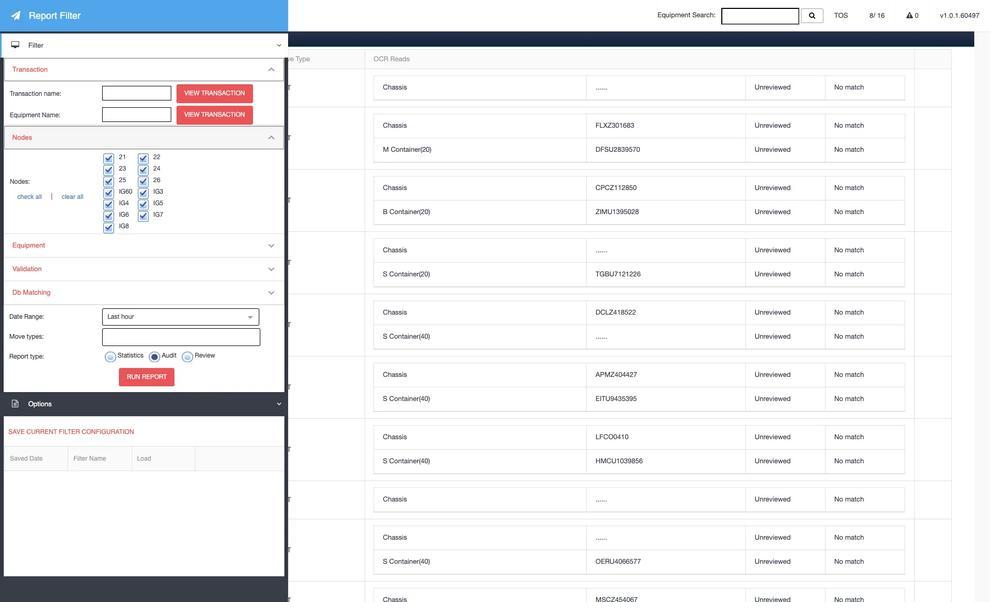 Task type: locate. For each thing, give the bounding box(es) containing it.
row containing s container(20)
[[375, 263, 905, 287]]

0 vertical spatial view transaction button
[[177, 85, 253, 103]]

10- down ap20231016001428
[[62, 264, 72, 272]]

7 no match from the top
[[835, 271, 865, 279]]

2 ...... from the top
[[596, 247, 608, 255]]

hmcu1039856 cell
[[587, 450, 746, 475]]

7 unreviewed from the top
[[755, 271, 791, 279]]

4 ...... cell from the top
[[587, 489, 746, 513]]

unreviewed cell inside row
[[746, 76, 826, 100]]

5 exit cell from the top
[[268, 295, 365, 357]]

9 exit from the top
[[277, 547, 291, 555]]

view
[[185, 90, 200, 97], [185, 111, 200, 119]]

unreviewed for oeru4066577 cell
[[755, 559, 791, 566]]

22 for 23
[[154, 153, 161, 161]]

12:16:23
[[82, 264, 108, 272]]

26
[[154, 177, 161, 184]]

2 horizontal spatial report
[[142, 374, 167, 381]]

unreviewed for flxz301683 cell
[[755, 122, 791, 130]]

filter inside row
[[74, 456, 88, 463]]

report type:
[[9, 353, 44, 361]]

type
[[296, 55, 310, 63]]

move inside row
[[277, 55, 294, 63]]

grid inside tab list
[[36, 50, 952, 603]]

s for 22
[[383, 333, 388, 341]]

nodes link
[[4, 126, 284, 150]]

3 unreviewed cell from the top
[[746, 139, 826, 163]]

grid
[[36, 50, 952, 603]]

0 vertical spatial view
[[185, 90, 200, 97]]

1 horizontal spatial move
[[277, 55, 294, 63]]

oeru4066577
[[596, 559, 642, 566]]

tab list containing transaction
[[35, 29, 975, 603]]

14 unreviewed cell from the top
[[746, 489, 826, 513]]

8 no match from the top
[[835, 309, 865, 317]]

1 horizontal spatial report
[[29, 10, 57, 21]]

ap20231016001428
[[44, 253, 106, 261]]

5 unreviewed from the top
[[755, 208, 791, 216]]

dclz418522 cell
[[587, 302, 746, 326]]

no match for the m container(20) 'cell'
[[835, 146, 865, 154]]

3 no match from the top
[[835, 146, 865, 154]]

2023- for ap20231016001431 2023-10-16 12:17:06
[[44, 89, 62, 97]]

unreviewed cell
[[746, 76, 826, 100], [746, 115, 826, 139], [746, 139, 826, 163], [746, 177, 826, 201], [746, 201, 826, 225], [746, 239, 826, 263], [746, 263, 826, 287], [746, 302, 826, 326], [746, 326, 826, 350], [746, 364, 826, 388], [746, 388, 826, 412], [746, 426, 826, 450], [746, 450, 826, 475], [746, 489, 826, 513], [746, 527, 826, 551], [746, 551, 826, 575]]

22 cell for 12:17:06
[[206, 69, 268, 108]]

5 no match from the top
[[835, 208, 865, 216]]

match for b container(20) cell
[[846, 208, 865, 216]]

no match for b container(20) cell
[[835, 208, 865, 216]]

22 for ap20231016001430
[[215, 84, 222, 92]]

container(20) for s container(20)
[[390, 271, 430, 279]]

10 no match from the top
[[835, 371, 865, 379]]

view transaction button
[[177, 85, 253, 103], [177, 106, 253, 125]]

no for hmcu1039856's chassis cell
[[835, 434, 844, 442]]

equipment left search:
[[658, 11, 691, 19]]

...... for chassis cell corresponding to tgbu7121226
[[596, 247, 608, 255]]

chassis cell for eitu9435395
[[375, 364, 587, 388]]

3 chassis cell from the top
[[375, 177, 587, 201]]

oeru4066577 cell
[[587, 551, 746, 575]]

10- down clear
[[62, 202, 72, 210]]

cpcz112850
[[596, 184, 637, 192]]

unreviewed for lfco0410 cell
[[755, 434, 791, 442]]

16 inside ap20231016001431 2023-10-16 12:17:06
[[72, 89, 80, 97]]

1 10- from the top
[[62, 89, 72, 97]]

1 view transaction button from the top
[[177, 85, 253, 103]]

4 exit cell from the top
[[268, 232, 365, 295]]

2 s from the top
[[383, 333, 388, 341]]

1 vertical spatial 24
[[215, 446, 222, 454]]

no match
[[835, 84, 865, 91], [835, 122, 865, 130], [835, 146, 865, 154], [835, 184, 865, 192], [835, 208, 865, 216], [835, 247, 865, 255], [835, 271, 865, 279], [835, 309, 865, 317], [835, 333, 865, 341], [835, 371, 865, 379], [835, 395, 865, 403], [835, 434, 865, 442], [835, 458, 865, 466], [835, 496, 865, 504], [835, 534, 865, 542], [835, 559, 865, 566]]

22 up the review
[[215, 321, 222, 329]]

3 unreviewed from the top
[[755, 146, 791, 154]]

2023- for ap20231016001428 2023-10-16 12:16:23
[[44, 264, 62, 272]]

10- inside ap20231016001424 2023-10-16 12:15:44
[[62, 452, 72, 459]]

14 match from the top
[[846, 496, 865, 504]]

2023-
[[44, 89, 62, 97], [44, 202, 62, 210], [44, 264, 62, 272], [44, 327, 62, 335], [44, 389, 62, 397], [44, 452, 62, 459]]

...... down dclz418522
[[596, 333, 608, 341]]

15 match from the top
[[846, 534, 865, 542]]

row containing saved date
[[4, 447, 284, 472]]

match for second chassis cell from the bottom of the page
[[846, 496, 865, 504]]

run
[[127, 374, 140, 381]]

0 horizontal spatial 21
[[119, 153, 126, 161]]

7 unreviewed cell from the top
[[746, 263, 826, 287]]

21 inside cell
[[215, 384, 222, 392]]

2 s container(40) from the top
[[383, 395, 430, 403]]

2023- down ap20231016001428
[[44, 264, 62, 272]]

m container(20)
[[383, 146, 432, 154]]

21 down the review
[[215, 384, 222, 392]]

2023- down the |
[[44, 202, 62, 210]]

match for zimu1395028's chassis cell
[[846, 184, 865, 192]]

match for chassis cell related to dfsu2839570
[[846, 122, 865, 130]]

1 vertical spatial view
[[185, 111, 200, 119]]

4 unreviewed cell from the top
[[746, 177, 826, 201]]

2 ...... cell from the top
[[587, 239, 746, 263]]

10- inside ap20231016001427 2023-10-16 12:16:14
[[62, 327, 72, 335]]

0 vertical spatial 22
[[215, 84, 222, 92]]

container(40) for 24
[[390, 458, 430, 466]]

2023- inside ap20231016001424 2023-10-16 12:15:44
[[44, 452, 62, 459]]

transaction
[[44, 55, 79, 63], [12, 66, 48, 73], [201, 90, 245, 97], [10, 90, 42, 98], [201, 111, 245, 119]]

3 2023- from the top
[[44, 264, 62, 272]]

ocr
[[374, 55, 389, 63]]

no match for second chassis cell from the bottom of the page
[[835, 496, 865, 504]]

10- for 12:15:44
[[62, 452, 72, 459]]

unreviewed cell for ninth chassis cell from the bottom's ...... cell
[[746, 76, 826, 100]]

2 view transaction button from the top
[[177, 106, 253, 125]]

16 inside ap20231016001428 2023-10-16 12:16:23
[[72, 264, 80, 272]]

16 inside ap20231016001427 2023-10-16 12:16:14
[[72, 327, 80, 335]]

2 2023- from the top
[[44, 202, 62, 210]]

22 down nodes 'link'
[[154, 153, 161, 161]]

equipment
[[658, 11, 691, 19], [10, 112, 40, 119], [12, 242, 45, 250]]

7 exit cell from the top
[[268, 420, 365, 482]]

15 no match from the top
[[835, 534, 865, 542]]

16 no match cell from the top
[[826, 551, 905, 575]]

1 ...... from the top
[[596, 84, 608, 91]]

6 10- from the top
[[62, 452, 72, 459]]

3 exit cell from the top
[[268, 170, 365, 232]]

no for second chassis cell from the bottom of the page
[[835, 496, 844, 504]]

validation link
[[4, 258, 284, 282]]

0 vertical spatial 22 cell
[[206, 69, 268, 108]]

21
[[119, 153, 126, 161], [215, 384, 222, 392]]

10 no match cell from the top
[[826, 364, 905, 388]]

16 right 8/
[[878, 12, 886, 19]]

unreviewed for ninth chassis cell from the bottom's ...... cell
[[755, 84, 791, 91]]

16 down clear all link
[[72, 202, 80, 210]]

match
[[846, 84, 865, 91], [846, 122, 865, 130], [846, 146, 865, 154], [846, 184, 865, 192], [846, 208, 865, 216], [846, 247, 865, 255], [846, 271, 865, 279], [846, 309, 865, 317], [846, 333, 865, 341], [846, 371, 865, 379], [846, 395, 865, 403], [846, 434, 865, 442], [846, 458, 865, 466], [846, 496, 865, 504], [846, 534, 865, 542], [846, 559, 865, 566]]

unreviewed cell for ...... cell for chassis cell related to oeru4066577
[[746, 527, 826, 551]]

0 vertical spatial 24
[[154, 165, 161, 172]]

1 vertical spatial filter
[[28, 41, 43, 49]]

none text field inside transaction menu item
[[102, 108, 171, 122]]

move left type
[[277, 55, 294, 63]]

filter right bars icon
[[60, 10, 81, 21]]

0 horizontal spatial move
[[9, 334, 25, 341]]

container(40)
[[390, 333, 430, 341], [390, 395, 430, 403], [390, 458, 430, 466], [390, 559, 430, 566]]

exit for oeru4066577
[[277, 547, 291, 555]]

7 no match cell from the top
[[826, 263, 905, 287]]

1 horizontal spatial 24
[[215, 446, 222, 454]]

8 chassis cell from the top
[[375, 489, 587, 513]]

s container(40)
[[383, 333, 430, 341], [383, 395, 430, 403], [383, 458, 430, 466], [383, 559, 430, 566]]

14 no from the top
[[835, 496, 844, 504]]

2 vertical spatial equipment
[[12, 242, 45, 250]]

7 chassis cell from the top
[[375, 426, 587, 450]]

match for the m container(20) 'cell'
[[846, 146, 865, 154]]

equipment inside transaction menu item
[[10, 112, 40, 119]]

1 unreviewed cell from the top
[[746, 76, 826, 100]]

exit cell for ......
[[268, 295, 365, 357]]

1 s container(40) cell from the top
[[375, 326, 587, 350]]

last
[[108, 314, 120, 321]]

11 unreviewed from the top
[[755, 395, 791, 403]]

2023- up name:
[[44, 89, 62, 97]]

ap20231016001429 2023-10-16 12:16:36
[[44, 191, 108, 210]]

no match cell inside row
[[826, 76, 905, 100]]

eitu9435395 cell
[[587, 388, 746, 412]]

no match for s container(20) cell
[[835, 271, 865, 279]]

11 unreviewed cell from the top
[[746, 388, 826, 412]]

......
[[596, 84, 608, 91], [596, 247, 608, 255], [596, 333, 608, 341], [596, 496, 608, 504], [596, 534, 608, 542]]

1 all from the left
[[36, 193, 42, 201]]

eitu9435395
[[596, 395, 637, 403]]

...... cell for chassis cell related to oeru4066577
[[587, 527, 746, 551]]

s container(40) cell
[[375, 326, 587, 350], [375, 388, 587, 412], [375, 450, 587, 475], [375, 551, 587, 575]]

2023- inside ap20231016001427 2023-10-16 12:16:14
[[44, 327, 62, 335]]

grid containing transaction
[[36, 50, 952, 603]]

2 exit cell from the top
[[268, 108, 365, 170]]

2 tab from the left
[[73, 29, 120, 46]]

1 vertical spatial view transaction button
[[177, 106, 253, 125]]

4 s container(40) cell from the top
[[375, 551, 587, 575]]

16 unreviewed cell from the top
[[746, 551, 826, 575]]

2023- inside ap20231016001429 2023-10-16 12:16:36
[[44, 202, 62, 210]]

16 unreviewed from the top
[[755, 559, 791, 566]]

24
[[154, 165, 161, 172], [215, 446, 222, 454]]

ig8
[[119, 223, 129, 230]]

0 vertical spatial move
[[277, 55, 294, 63]]

10- down 'ap20231016001431' on the left top
[[62, 89, 72, 97]]

container(20) inside 'cell'
[[391, 146, 432, 154]]

search image
[[810, 12, 816, 19]]

no match for chassis cell related to dfsu2839570
[[835, 122, 865, 130]]

bars image
[[43, 10, 51, 20]]

row group containing ap20231016001431
[[36, 69, 952, 603]]

chassis cell for ......
[[375, 302, 587, 326]]

12 no match cell from the top
[[826, 426, 905, 450]]

0 horizontal spatial report
[[9, 353, 28, 361]]

6 chassis from the top
[[383, 371, 407, 379]]

2023- right types:
[[44, 327, 62, 335]]

equipment inside equipment link
[[12, 242, 45, 250]]

9 no match cell from the top
[[826, 326, 905, 350]]

container(20) for b container(20)
[[390, 208, 431, 216]]

chassis for eitu9435395
[[383, 371, 407, 379]]

16 inside ap20231016001429 2023-10-16 12:16:36
[[72, 202, 80, 210]]

5 no from the top
[[835, 208, 844, 216]]

10 match from the top
[[846, 371, 865, 379]]

unreviewed cell for hmcu1039856 cell
[[746, 450, 826, 475]]

no for ninth chassis cell from the bottom
[[835, 84, 844, 91]]

16
[[878, 12, 886, 19], [72, 89, 80, 97], [72, 202, 80, 210], [72, 264, 80, 272], [72, 327, 80, 335], [72, 389, 80, 397], [72, 452, 80, 459]]

2 chassis from the top
[[383, 122, 407, 130]]

options link
[[0, 393, 288, 417]]

16 down ap20231016001427
[[72, 327, 80, 335]]

6 exit cell from the top
[[268, 357, 365, 420]]

2 no match from the top
[[835, 122, 865, 130]]

type:
[[30, 353, 44, 361]]

1 horizontal spatial 21
[[215, 384, 222, 392]]

10- down ap20231016001424
[[62, 452, 72, 459]]

16 down ap20231016001428
[[72, 264, 80, 272]]

10- inside ap20231016001431 2023-10-16 12:17:06
[[62, 89, 72, 97]]

view transaction
[[185, 90, 245, 97], [185, 111, 245, 119]]

6 unreviewed from the top
[[755, 247, 791, 255]]

6 no from the top
[[835, 247, 844, 255]]

6 no match cell from the top
[[826, 239, 905, 263]]

3 s container(40) from the top
[[383, 458, 430, 466]]

tab list
[[35, 29, 975, 603]]

5 10- from the top
[[62, 389, 72, 397]]

unreviewed cell for dclz418522 cell
[[746, 302, 826, 326]]

2 no from the top
[[835, 122, 844, 130]]

chassis for oeru4066577
[[383, 534, 407, 542]]

...... cell for ninth chassis cell from the bottom
[[587, 76, 746, 100]]

exit cell for oeru4066577
[[268, 520, 365, 583]]

date left range:
[[9, 313, 22, 321]]

ap20231016001428 2023-10-16 12:16:23
[[44, 253, 108, 272]]

16 for ap20231016001431 2023-10-16 12:17:06
[[72, 89, 80, 97]]

0 vertical spatial container(20)
[[391, 146, 432, 154]]

...... cell
[[587, 76, 746, 100], [587, 239, 746, 263], [587, 326, 746, 350], [587, 489, 746, 513], [587, 527, 746, 551]]

s
[[383, 271, 388, 279], [383, 333, 388, 341], [383, 395, 388, 403], [383, 458, 388, 466], [383, 559, 388, 566]]

dclz418522
[[596, 309, 637, 317]]

2 match from the top
[[846, 122, 865, 130]]

10- inside ap20231016001429 2023-10-16 12:16:36
[[62, 202, 72, 210]]

1 vertical spatial 22 cell
[[206, 295, 268, 357]]

1 vertical spatial 21
[[215, 384, 222, 392]]

14 no match cell from the top
[[826, 489, 905, 513]]

0 vertical spatial equipment
[[658, 11, 691, 19]]

b container(20)
[[383, 208, 431, 216]]

10- left 12:15:47
[[62, 389, 72, 397]]

8 no match cell from the top
[[826, 302, 905, 326]]

9 unreviewed from the top
[[755, 333, 791, 341]]

12:15:44
[[82, 452, 108, 459]]

1 no match cell from the top
[[826, 76, 905, 100]]

1 vertical spatial report
[[9, 353, 28, 361]]

2 exit from the top
[[277, 134, 291, 142]]

2 vertical spatial container(20)
[[390, 271, 430, 279]]

unreviewed cell for flxz301683 cell
[[746, 115, 826, 139]]

...... inside row
[[596, 84, 608, 91]]

12:16:14
[[82, 327, 108, 335]]

date
[[9, 313, 22, 321], [30, 456, 43, 463]]

unreviewed cell for eitu9435395 cell
[[746, 388, 826, 412]]

no match cell for chassis cell for eitu9435395
[[826, 364, 905, 388]]

2023- down ap20231016001424
[[44, 452, 62, 459]]

s for 24
[[383, 458, 388, 466]]

16 for ap20231016001424 2023-10-16 12:15:44
[[72, 452, 80, 459]]

16 left 12:15:47
[[72, 389, 80, 397]]

2 unreviewed cell from the top
[[746, 115, 826, 139]]

22 inside nodes menu item
[[154, 153, 161, 161]]

0 vertical spatial view transaction
[[185, 90, 245, 97]]

22 cell
[[206, 69, 268, 108], [206, 295, 268, 357]]

date range:
[[9, 313, 44, 321]]

match for chassis cell for eitu9435395
[[846, 371, 865, 379]]

unreviewed cell for ...... cell associated with chassis cell corresponding to tgbu7121226
[[746, 239, 826, 263]]

9 match from the top
[[846, 333, 865, 341]]

container(20)
[[391, 146, 432, 154], [390, 208, 431, 216], [390, 271, 430, 279]]

row group
[[36, 69, 952, 603], [375, 115, 905, 163], [375, 177, 905, 225], [375, 239, 905, 287], [375, 302, 905, 350], [375, 364, 905, 412], [375, 426, 905, 475], [375, 527, 905, 575]]

last hour
[[108, 314, 134, 321]]

menu
[[4, 126, 285, 306]]

unreviewed for ...... cell for second chassis cell from the bottom of the page
[[755, 496, 791, 504]]

2 vertical spatial filter
[[74, 456, 88, 463]]

move types:
[[9, 334, 44, 341]]

validation
[[12, 266, 42, 273]]

0 horizontal spatial date
[[9, 313, 22, 321]]

1 vertical spatial 22
[[154, 153, 161, 161]]

12 unreviewed cell from the top
[[746, 426, 826, 450]]

13 no from the top
[[835, 458, 844, 466]]

12:17:06
[[82, 89, 108, 97]]

container(40) for 22
[[390, 333, 430, 341]]

10- for 12:17:06
[[62, 89, 72, 97]]

transaction link
[[4, 58, 284, 82]]

2 vertical spatial report
[[142, 374, 167, 381]]

row containing b container(20)
[[375, 201, 905, 225]]

unreviewed
[[755, 84, 791, 91], [755, 122, 791, 130], [755, 146, 791, 154], [755, 184, 791, 192], [755, 208, 791, 216], [755, 247, 791, 255], [755, 271, 791, 279], [755, 309, 791, 317], [755, 333, 791, 341], [755, 371, 791, 379], [755, 395, 791, 403], [755, 434, 791, 442], [755, 458, 791, 466], [755, 496, 791, 504], [755, 534, 791, 542], [755, 559, 791, 566]]

2 no match cell from the top
[[826, 115, 905, 139]]

0 horizontal spatial all
[[36, 193, 42, 201]]

22 down the node
[[215, 84, 222, 92]]

4 no match cell from the top
[[826, 177, 905, 201]]

ocr reads
[[374, 55, 410, 63]]

10- down ap20231016001427
[[62, 327, 72, 335]]

...... down hmcu1039856
[[596, 496, 608, 504]]

4 chassis cell from the top
[[375, 239, 587, 263]]

filter down bars icon
[[28, 41, 43, 49]]

tgbu7121226
[[596, 271, 641, 279]]

unreviewed cell for zimu1395028 cell
[[746, 201, 826, 225]]

s container(40) for 22
[[383, 333, 430, 341]]

dfsu2839570
[[596, 146, 641, 154]]

13 no match from the top
[[835, 458, 865, 466]]

move left types:
[[9, 334, 25, 341]]

no match cell for b container(20) cell
[[826, 201, 905, 225]]

flxz301683 cell
[[587, 115, 746, 139]]

4 match from the top
[[846, 184, 865, 192]]

row containing ap20231016001431
[[36, 69, 952, 108]]

0 vertical spatial 21
[[119, 153, 126, 161]]

no match for chassis cell related to oeru4066577
[[835, 534, 865, 542]]

view for equipment name:
[[185, 111, 200, 119]]

cell
[[36, 69, 206, 108], [915, 69, 952, 108], [206, 108, 268, 170], [915, 108, 952, 170], [36, 170, 206, 232], [206, 170, 268, 232], [915, 170, 952, 232], [36, 232, 206, 295], [206, 232, 268, 295], [915, 232, 952, 295], [36, 295, 206, 357], [915, 295, 952, 357], [915, 357, 952, 420], [36, 420, 206, 482], [915, 420, 952, 482], [36, 482, 206, 520], [206, 482, 268, 520], [915, 482, 952, 520], [36, 520, 206, 583], [206, 520, 268, 583], [915, 520, 952, 583], [36, 583, 206, 603], [206, 583, 268, 603], [268, 583, 365, 603], [915, 583, 952, 603], [375, 589, 587, 603], [587, 589, 746, 603], [746, 589, 826, 603], [826, 589, 905, 603]]

0 horizontal spatial 24
[[154, 165, 161, 172]]

3 10- from the top
[[62, 264, 72, 272]]

21 up 23
[[119, 153, 126, 161]]

|
[[49, 193, 54, 200]]

chassis for tgbu7121226
[[383, 247, 407, 255]]

no for chassis cell corresponding to ......
[[835, 309, 844, 317]]

run report
[[127, 374, 167, 381]]

no match cell
[[826, 76, 905, 100], [826, 115, 905, 139], [826, 139, 905, 163], [826, 177, 905, 201], [826, 201, 905, 225], [826, 239, 905, 263], [826, 263, 905, 287], [826, 302, 905, 326], [826, 326, 905, 350], [826, 364, 905, 388], [826, 388, 905, 412], [826, 426, 905, 450], [826, 450, 905, 475], [826, 489, 905, 513], [826, 527, 905, 551], [826, 551, 905, 575]]

load link
[[132, 447, 195, 472]]

...... cell for chassis cell corresponding to tgbu7121226
[[587, 239, 746, 263]]

1 vertical spatial view transaction
[[185, 111, 245, 119]]

2023- inside ap20231016001431 2023-10-16 12:17:06
[[44, 89, 62, 97]]

filter name link
[[68, 447, 131, 472]]

no match for ninth chassis cell from the bottom
[[835, 84, 865, 91]]

nodes:
[[10, 178, 30, 186]]

24 inside 'cell'
[[215, 446, 222, 454]]

filter
[[60, 10, 81, 21], [28, 41, 43, 49], [74, 456, 88, 463]]

4 no from the top
[[835, 184, 844, 192]]

16 down 'ap20231016001431' on the left top
[[72, 89, 80, 97]]

1 unreviewed from the top
[[755, 84, 791, 91]]

3 exit from the top
[[277, 197, 291, 204]]

14 no match from the top
[[835, 496, 865, 504]]

5 chassis from the top
[[383, 309, 407, 317]]

6 unreviewed cell from the top
[[746, 239, 826, 263]]

all
[[36, 193, 42, 201], [77, 193, 83, 201]]

all right clear
[[77, 193, 83, 201]]

exit
[[277, 84, 291, 92], [277, 134, 291, 142], [277, 197, 291, 204], [277, 259, 291, 267], [277, 321, 291, 329], [277, 384, 291, 392], [277, 446, 291, 454], [277, 496, 291, 504], [277, 547, 291, 555]]

unreviewed cell for oeru4066577 cell
[[746, 551, 826, 575]]

chassis cell
[[375, 76, 587, 100], [375, 115, 587, 139], [375, 177, 587, 201], [375, 239, 587, 263], [375, 302, 587, 326], [375, 364, 587, 388], [375, 426, 587, 450], [375, 489, 587, 513], [375, 527, 587, 551]]

None text field
[[102, 86, 171, 101]]

no match cell for hmcu1039856's chassis cell
[[826, 426, 905, 450]]

1 2023- from the top
[[44, 89, 62, 97]]

no
[[835, 84, 844, 91], [835, 122, 844, 130], [835, 146, 844, 154], [835, 184, 844, 192], [835, 208, 844, 216], [835, 247, 844, 255], [835, 271, 844, 279], [835, 309, 844, 317], [835, 333, 844, 341], [835, 371, 844, 379], [835, 395, 844, 403], [835, 434, 844, 442], [835, 458, 844, 466], [835, 496, 844, 504], [835, 534, 844, 542], [835, 559, 844, 566]]

10- for 12:16:36
[[62, 202, 72, 210]]

1 horizontal spatial all
[[77, 193, 83, 201]]

1 vertical spatial date
[[30, 456, 43, 463]]

equipment up validation
[[12, 242, 45, 250]]

1 vertical spatial move
[[9, 334, 25, 341]]

exit cell
[[268, 69, 365, 108], [268, 108, 365, 170], [268, 170, 365, 232], [268, 232, 365, 295], [268, 295, 365, 357], [268, 357, 365, 420], [268, 420, 365, 482], [268, 482, 365, 520], [268, 520, 365, 583]]

statistics
[[118, 352, 144, 360]]

0 vertical spatial report
[[29, 10, 57, 21]]

16 inside ap20231016001424 2023-10-16 12:15:44
[[72, 452, 80, 459]]

cell containing ap20231016001429
[[36, 170, 206, 232]]

equipment link
[[4, 235, 284, 258]]

ig4
[[119, 200, 129, 207]]

exit for hmcu1039856
[[277, 446, 291, 454]]

10- inside ap20231016001428 2023-10-16 12:16:23
[[62, 264, 72, 272]]

4 chassis from the top
[[383, 247, 407, 255]]

ig7
[[154, 211, 163, 219]]

row
[[36, 50, 952, 69], [36, 69, 952, 108], [375, 76, 905, 100], [36, 108, 952, 170], [375, 115, 905, 139], [375, 139, 905, 163], [36, 170, 952, 232], [375, 177, 905, 201], [375, 201, 905, 225], [36, 232, 952, 295], [375, 239, 905, 263], [375, 263, 905, 287], [36, 295, 952, 357], [375, 302, 905, 326], [375, 326, 905, 350], [36, 357, 952, 420], [375, 364, 905, 388], [375, 388, 905, 412], [36, 420, 952, 482], [375, 426, 905, 450], [4, 447, 284, 472], [375, 450, 905, 475], [36, 482, 952, 520], [375, 489, 905, 513], [36, 520, 952, 583], [375, 527, 905, 551], [375, 551, 905, 575], [36, 583, 952, 603], [375, 589, 905, 603]]

1 vertical spatial equipment
[[10, 112, 40, 119]]

16 down ap20231016001424
[[72, 452, 80, 459]]

...... up tgbu7121226
[[596, 247, 608, 255]]

None text field
[[102, 108, 171, 122]]

filter down ap20231016001424
[[74, 456, 88, 463]]

tab
[[37, 29, 74, 47], [73, 29, 120, 46]]

s container(20) cell
[[375, 263, 587, 287]]

2023- inside ap20231016001428 2023-10-16 12:16:23
[[44, 264, 62, 272]]

container(20) for m container(20)
[[391, 146, 432, 154]]

6 chassis cell from the top
[[375, 364, 587, 388]]

7 chassis from the top
[[383, 434, 407, 442]]

...... up oeru4066577
[[596, 534, 608, 542]]

...... cell for second chassis cell from the bottom of the page
[[587, 489, 746, 513]]

menu inside report filter "navigation"
[[4, 126, 285, 306]]

no match for chassis cell for eitu9435395
[[835, 371, 865, 379]]

move inside report filter "navigation"
[[9, 334, 25, 341]]

name:
[[44, 90, 61, 98]]

None field
[[722, 8, 800, 25], [103, 330, 116, 346], [722, 8, 800, 25], [103, 330, 116, 346]]

cpcz112850 cell
[[587, 177, 746, 201]]

chassis
[[383, 84, 407, 91], [383, 122, 407, 130], [383, 184, 407, 192], [383, 247, 407, 255], [383, 309, 407, 317], [383, 371, 407, 379], [383, 434, 407, 442], [383, 496, 407, 504], [383, 534, 407, 542]]

16 inside dropdown button
[[878, 12, 886, 19]]

date right saved
[[30, 456, 43, 463]]

1 vertical spatial container(20)
[[390, 208, 431, 216]]

8 unreviewed from the top
[[755, 309, 791, 317]]

no match for hmcu1039856's chassis cell
[[835, 434, 865, 442]]

2023- up options
[[44, 389, 62, 397]]

...... up flxz301683
[[596, 84, 608, 91]]

2 view transaction from the top
[[185, 111, 245, 119]]

7 exit from the top
[[277, 446, 291, 454]]

12:15:47
[[82, 389, 108, 397]]

all right the check
[[36, 193, 42, 201]]

10 unreviewed from the top
[[755, 371, 791, 379]]

1 horizontal spatial date
[[30, 456, 43, 463]]

9 chassis cell from the top
[[375, 527, 587, 551]]

menu containing nodes
[[4, 126, 285, 306]]

equipment up "nodes"
[[10, 112, 40, 119]]



Task type: vqa. For each thing, say whether or not it's contained in the screenshot.
navigation
no



Task type: describe. For each thing, give the bounding box(es) containing it.
name
[[89, 456, 106, 463]]

b
[[383, 208, 388, 216]]

no match for chassis cell corresponding to ......
[[835, 309, 865, 317]]

ap20231016001427
[[44, 316, 106, 324]]

m
[[383, 146, 389, 154]]

v1.0.1.60497 button
[[931, 0, 991, 31]]

check
[[17, 193, 34, 201]]

clear
[[62, 193, 75, 201]]

ap20231016001429
[[44, 191, 106, 199]]

13 match from the top
[[846, 458, 865, 466]]

unreviewed cell for dfsu2839570 cell
[[746, 139, 826, 163]]

zimu1395028
[[596, 208, 639, 216]]

options
[[28, 401, 52, 408]]

s container(20)
[[383, 271, 430, 279]]

9 no match from the top
[[835, 333, 865, 341]]

ig3
[[154, 188, 163, 196]]

exit for zimu1395028
[[277, 197, 291, 204]]

row containing m container(20)
[[375, 139, 905, 163]]

no match for chassis cell corresponding to tgbu7121226
[[835, 247, 865, 255]]

tgbu7121226 cell
[[587, 263, 746, 287]]

match for chassis cell related to oeru4066577
[[846, 534, 865, 542]]

1 chassis cell from the top
[[375, 76, 587, 100]]

no for zimu1395028's chassis cell
[[835, 184, 844, 192]]

lfco0410 cell
[[587, 426, 746, 450]]

equipment search:
[[658, 11, 722, 19]]

chassis cell for oeru4066577
[[375, 527, 587, 551]]

unreviewed for zimu1395028 cell
[[755, 208, 791, 216]]

no for chassis cell related to oeru4066577
[[835, 534, 844, 542]]

4 s container(40) from the top
[[383, 559, 430, 566]]

10- for 12:16:23
[[62, 264, 72, 272]]

0 vertical spatial filter
[[60, 10, 81, 21]]

unreviewed cell for "cpcz112850" cell at the top of page
[[746, 177, 826, 201]]

8/ 16
[[870, 12, 886, 19]]

view transaction for equipment name:
[[185, 111, 245, 119]]

8 exit from the top
[[277, 496, 291, 504]]

no for b container(20) cell
[[835, 208, 844, 216]]

lfco0410
[[596, 434, 629, 442]]

report filter navigation
[[0, 0, 288, 577]]

row group for exit cell associated with hmcu1039856
[[375, 426, 905, 475]]

match for hmcu1039856's chassis cell
[[846, 434, 865, 442]]

filter link
[[0, 34, 288, 58]]

apmz404427 cell
[[587, 364, 746, 388]]

0 vertical spatial date
[[9, 313, 22, 321]]

report filter link
[[0, 0, 288, 31]]

chassis cell for tgbu7121226
[[375, 239, 587, 263]]

exit cell for tgbu7121226
[[268, 232, 365, 295]]

db matching link
[[4, 282, 284, 305]]

saved date link
[[5, 447, 68, 472]]

apmz404427
[[596, 371, 638, 379]]

move type
[[277, 55, 310, 63]]

no for the m container(20) 'cell'
[[835, 146, 844, 154]]

s inside cell
[[383, 271, 388, 279]]

chassis for ......
[[383, 309, 407, 317]]

reads
[[391, 55, 410, 63]]

cell containing ap20231016001427
[[36, 295, 206, 357]]

ap20231016001430
[[44, 129, 106, 137]]

check all
[[17, 193, 42, 201]]

2023-10-16 12:15:47
[[44, 389, 108, 397]]

flxz301683
[[596, 122, 635, 130]]

22 cell for 12:16:14
[[206, 295, 268, 357]]

3 ...... from the top
[[596, 333, 608, 341]]

all for check all
[[36, 193, 42, 201]]

zimu1395028 cell
[[587, 201, 746, 225]]

hour
[[121, 314, 134, 321]]

16 for ap20231016001428 2023-10-16 12:16:23
[[72, 264, 80, 272]]

saved date
[[10, 456, 43, 463]]

filter name
[[74, 456, 106, 463]]

unreviewed cell for apmz404427 cell
[[746, 364, 826, 388]]

4 container(40) from the top
[[390, 559, 430, 566]]

view for transaction name:
[[185, 90, 200, 97]]

1 tab from the left
[[37, 29, 74, 47]]

16 no from the top
[[835, 559, 844, 566]]

cell containing ap20231016001431
[[36, 69, 206, 108]]

12:16:36
[[82, 202, 108, 210]]

row containing transaction
[[36, 50, 952, 69]]

no match cell for chassis cell related to dfsu2839570
[[826, 115, 905, 139]]

8 exit cell from the top
[[268, 482, 365, 520]]

search:
[[693, 11, 716, 19]]

ap20231016001431
[[44, 78, 106, 86]]

b container(20) cell
[[375, 201, 587, 225]]

0 button
[[897, 0, 930, 31]]

transaction menu item
[[4, 58, 284, 125]]

24 cell
[[206, 420, 268, 482]]

nodes menu item
[[4, 126, 284, 235]]

report for report filter
[[29, 10, 57, 21]]

unreviewed cell for ...... cell for second chassis cell from the bottom of the page
[[746, 489, 826, 513]]

no match cell for the m container(20) 'cell'
[[826, 139, 905, 163]]

2023- for ap20231016001429 2023-10-16 12:16:36
[[44, 202, 62, 210]]

date inside saved date link
[[30, 456, 43, 463]]

chassis for hmcu1039856
[[383, 434, 407, 442]]

view transaction button for name:
[[177, 85, 253, 103]]

s container(40) cell for oeru4066577
[[375, 551, 587, 575]]

ap20231016001424
[[44, 441, 106, 448]]

no for s container(20) cell
[[835, 271, 844, 279]]

13 no match cell from the top
[[826, 450, 905, 475]]

21 cell
[[206, 357, 268, 420]]

ig5
[[154, 200, 163, 207]]

m container(20) cell
[[375, 139, 587, 163]]

v1.0.1.60497
[[941, 12, 980, 19]]

8/ 16 button
[[860, 0, 896, 31]]

audit
[[162, 352, 177, 360]]

ap20231016001431 2023-10-16 12:17:06
[[44, 78, 108, 97]]

11 no match from the top
[[835, 395, 865, 403]]

dfsu2839570 cell
[[587, 139, 746, 163]]

25
[[119, 177, 126, 184]]

5 2023- from the top
[[44, 389, 62, 397]]

exit for dfsu2839570
[[277, 134, 291, 142]]

transaction name:
[[10, 90, 61, 98]]

10- for 12:16:14
[[62, 327, 72, 335]]

tos
[[835, 12, 849, 19]]

no match cell for zimu1395028's chassis cell
[[826, 177, 905, 201]]

equipment name:
[[10, 112, 60, 119]]

11 no match cell from the top
[[826, 388, 905, 412]]

ap20231016001424 2023-10-16 12:15:44
[[44, 441, 108, 459]]

s container(40) cell for ......
[[375, 326, 587, 350]]

unreviewed for "cpcz112850" cell at the top of page
[[755, 184, 791, 192]]

9 no from the top
[[835, 333, 844, 341]]

nodes
[[12, 134, 32, 142]]

16 for ap20231016001427 2023-10-16 12:16:14
[[72, 327, 80, 335]]

21 inside nodes menu item
[[119, 153, 126, 161]]

cell containing ap20231016001428
[[36, 232, 206, 295]]

ig60
[[119, 188, 133, 196]]

unreviewed for dclz418522 cell
[[755, 309, 791, 317]]

review
[[195, 352, 215, 360]]

no match cell for s container(20) cell
[[826, 263, 905, 287]]

5 s from the top
[[383, 559, 388, 566]]

row group for exit cell for zimu1395028
[[375, 177, 905, 225]]

matching
[[23, 289, 51, 297]]

unreviewed cell for lfco0410 cell
[[746, 426, 826, 450]]

all for clear all
[[77, 193, 83, 201]]

clear all link
[[54, 193, 91, 201]]

2 vertical spatial 22
[[215, 321, 222, 329]]

run report button
[[119, 368, 175, 387]]

match for s container(20) cell
[[846, 271, 865, 279]]

1 chassis from the top
[[383, 84, 407, 91]]

tos button
[[825, 0, 859, 31]]

s container(40) for 24
[[383, 458, 430, 466]]

transaction inside row
[[44, 55, 79, 63]]

name:
[[42, 112, 60, 119]]

exit inside row
[[277, 84, 291, 92]]

no match cell for chassis cell corresponding to ......
[[826, 302, 905, 326]]

2023- for ap20231016001427 2023-10-16 12:16:14
[[44, 327, 62, 335]]

11 match from the top
[[846, 395, 865, 403]]

unreviewed cell for tgbu7121226 cell
[[746, 263, 826, 287]]

check all link
[[10, 193, 49, 201]]

ap20231016001427 2023-10-16 12:16:14
[[44, 316, 108, 335]]

cell containing ap20231016001424
[[36, 420, 206, 482]]

24 inside nodes menu item
[[154, 165, 161, 172]]

exit for tgbu7121226
[[277, 259, 291, 267]]

load
[[137, 456, 151, 463]]

db matching
[[12, 289, 51, 297]]

exit for ......
[[277, 321, 291, 329]]

23
[[119, 165, 126, 172]]

...... for ninth chassis cell from the bottom
[[596, 84, 608, 91]]

unreviewed for ...... cell associated with chassis cell corresponding to tgbu7121226
[[755, 247, 791, 255]]

row group for exit cell related to oeru4066577
[[375, 527, 905, 575]]

exit for eitu9435395
[[277, 384, 291, 392]]

filter for filter
[[28, 41, 43, 49]]

chassis cell for dfsu2839570
[[375, 115, 587, 139]]

report inside button
[[142, 374, 167, 381]]

db
[[12, 289, 21, 297]]

s container(40) cell for hmcu1039856
[[375, 450, 587, 475]]

11 no from the top
[[835, 395, 844, 403]]

report for report type:
[[9, 353, 28, 361]]

match for ninth chassis cell from the bottom
[[846, 84, 865, 91]]

s container(40) cell for eitu9435395
[[375, 388, 587, 412]]

16 no match from the top
[[835, 559, 865, 566]]

equipment for name:
[[10, 112, 40, 119]]

warning image
[[907, 12, 914, 19]]

types:
[[27, 334, 44, 341]]

8 chassis from the top
[[383, 496, 407, 504]]

ig6
[[119, 211, 129, 219]]

filter for filter name
[[74, 456, 88, 463]]

1 exit cell from the top
[[268, 69, 365, 108]]

0
[[914, 12, 920, 19]]

16 match from the top
[[846, 559, 865, 566]]

exit cell for dfsu2839570
[[268, 108, 365, 170]]

equipment for search:
[[658, 11, 691, 19]]

container(40) for 21
[[390, 395, 430, 403]]

exit cell for eitu9435395
[[268, 357, 365, 420]]

node
[[215, 55, 231, 63]]

none text field inside transaction menu item
[[102, 86, 171, 101]]

row inside report filter "navigation"
[[4, 447, 284, 472]]

hmcu1039856
[[596, 458, 643, 466]]

report filter
[[29, 10, 81, 21]]

chassis cell for hmcu1039856
[[375, 426, 587, 450]]

8/
[[870, 12, 876, 19]]

saved
[[10, 456, 28, 463]]



